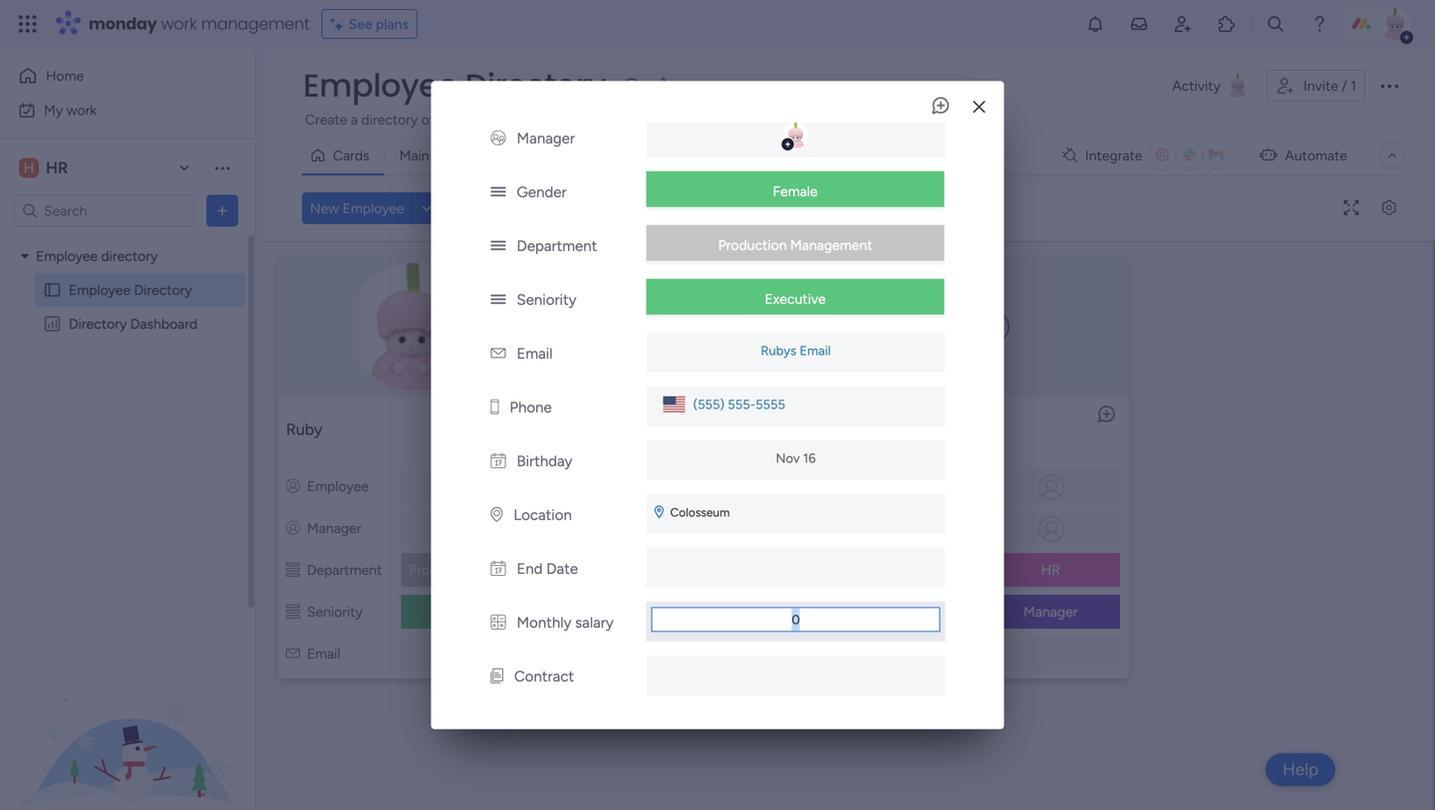 Task type: locate. For each thing, give the bounding box(es) containing it.
see more link
[[907, 109, 971, 129]]

1 vertical spatial see
[[909, 110, 933, 127]]

management up monthly
[[481, 562, 563, 579]]

0 horizontal spatial management
[[481, 562, 563, 579]]

3
[[941, 420, 950, 439]]

directory dashboard
[[69, 316, 198, 332]]

rubys email
[[761, 343, 831, 359], [436, 647, 506, 663]]

location
[[514, 506, 572, 524]]

employee directory up current
[[303, 63, 606, 108]]

dapulse numbers column image
[[491, 614, 506, 632]]

v2 status outline image for employee 1
[[576, 562, 590, 579]]

1 horizontal spatial dapulse person column image
[[867, 478, 881, 495]]

1 v2 status outline image from the left
[[286, 562, 300, 579]]

1 horizontal spatial rubys email
[[761, 343, 831, 359]]

rubys email for manager
[[436, 647, 506, 663]]

this
[[1141, 111, 1164, 128]]

v2 status outline image right end
[[576, 562, 590, 579]]

see
[[349, 15, 372, 32], [909, 110, 933, 127]]

executive up v2 file column icon on the bottom
[[440, 604, 501, 621]]

email
[[800, 343, 831, 359], [517, 345, 553, 363], [307, 646, 341, 662], [888, 646, 921, 662], [475, 647, 506, 663]]

0 horizontal spatial hr
[[46, 159, 68, 177]]

1 horizontal spatial v2 status outline image
[[576, 604, 590, 621]]

1 horizontal spatial management
[[791, 237, 873, 254]]

department for employee 1's v2 status outline icon
[[597, 562, 673, 579]]

1 vertical spatial production management
[[409, 562, 563, 579]]

invite / 1 button
[[1267, 70, 1366, 102]]

2 horizontal spatial directory
[[465, 63, 606, 108]]

0 vertical spatial dapulse date column image
[[491, 452, 506, 470]]

nov 16
[[776, 450, 816, 466]]

dapulse date column image for birthday
[[491, 452, 506, 470]]

1 horizontal spatial see
[[909, 110, 933, 127]]

rubys email inside dialog
[[761, 343, 831, 359]]

1 vertical spatial employee directory
[[69, 282, 192, 299]]

1 vertical spatial v2 status image
[[491, 237, 506, 255]]

workspace selection element
[[19, 156, 71, 180]]

the
[[792, 111, 812, 128], [1244, 111, 1264, 128]]

seniority for employee 1
[[597, 604, 653, 621]]

list box
[[0, 235, 254, 610]]

2 vertical spatial directory
[[69, 316, 127, 332]]

lottie animation element
[[0, 609, 254, 811]]

(555) 555-5555
[[693, 397, 786, 413]]

0 horizontal spatial rubys email link
[[432, 647, 510, 663]]

1 horizontal spatial the
[[1244, 111, 1264, 128]]

card cover image image
[[292, 263, 535, 391], [582, 263, 825, 391], [978, 311, 1010, 343]]

0 vertical spatial rubys
[[761, 343, 797, 359]]

1
[[1351, 77, 1357, 94], [651, 420, 658, 439]]

1 v2 status outline image from the left
[[286, 604, 300, 621]]

v2 email column image for manager
[[867, 646, 881, 662]]

employee directory up the directory dashboard
[[69, 282, 192, 299]]

1 horizontal spatial production management
[[718, 237, 873, 254]]

main table
[[399, 147, 466, 164]]

rubys email for gender
[[761, 343, 831, 359]]

1 vertical spatial rubys
[[436, 647, 471, 663]]

2 vertical spatial v2 status image
[[491, 291, 506, 309]]

1 dapulse date column image from the top
[[491, 452, 506, 470]]

production management inside dialog
[[718, 237, 873, 254]]

work inside my work button
[[66, 102, 97, 119]]

2 dapulse date column image from the top
[[491, 560, 506, 578]]

automate
[[1285, 147, 1348, 164]]

rubys
[[761, 343, 797, 359], [436, 647, 471, 663]]

0 vertical spatial see
[[349, 15, 372, 32]]

1 inside button
[[1351, 77, 1357, 94]]

department for seniority's v2 status icon
[[517, 237, 597, 255]]

management for manager
[[481, 562, 563, 579]]

0 vertical spatial rubys email
[[761, 343, 831, 359]]

1 horizontal spatial production
[[718, 237, 787, 254]]

1 vertical spatial v2 email column image
[[867, 646, 881, 662]]

v2 status outline image
[[286, 562, 300, 579], [576, 562, 590, 579]]

1 v2 status image from the top
[[491, 183, 506, 201]]

1 vertical spatial work
[[66, 102, 97, 119]]

end date
[[517, 560, 578, 578]]

1 vertical spatial directory
[[134, 282, 192, 299]]

manager for dapulse person column image corresponding to manager
[[307, 520, 361, 537]]

1 the from the left
[[792, 111, 812, 128]]

1 vertical spatial management
[[481, 562, 563, 579]]

directory
[[465, 63, 606, 108], [134, 282, 192, 299], [69, 316, 127, 332]]

dapulse date column image left end
[[491, 560, 506, 578]]

caret down image
[[21, 249, 29, 263]]

1 horizontal spatial hr
[[1041, 562, 1061, 579]]

directory
[[361, 111, 418, 128], [101, 248, 158, 265]]

production for manager
[[409, 562, 478, 579]]

v2 status image for seniority
[[491, 291, 506, 309]]

2 horizontal spatial card cover image image
[[978, 311, 1010, 343]]

v2 status outline image right monthly
[[576, 604, 590, 621]]

see left plans
[[349, 15, 372, 32]]

1 horizontal spatial dapulse person column image
[[867, 520, 881, 537]]

help
[[1283, 760, 1319, 780]]

female
[[773, 183, 818, 200]]

dapulse date column image left the birthday
[[491, 452, 506, 470]]

work right monday
[[161, 12, 197, 35]]

select product image
[[18, 14, 38, 34]]

Employee Directory field
[[298, 63, 611, 108]]

0 horizontal spatial production management
[[409, 562, 563, 579]]

v2 status outline image up v2 email column image
[[286, 604, 300, 621]]

v2 status image for gender
[[491, 183, 506, 201]]

2 the from the left
[[1244, 111, 1264, 128]]

can
[[945, 111, 968, 128]]

0 vertical spatial 1
[[1351, 77, 1357, 94]]

work for monday
[[161, 12, 197, 35]]

production inside dialog
[[718, 237, 787, 254]]

0 vertical spatial production management
[[718, 237, 873, 254]]

directory up the "past"
[[465, 63, 606, 108]]

directory down search in workspace field on the top left of page
[[101, 248, 158, 265]]

0 horizontal spatial rubys email
[[436, 647, 506, 663]]

directory up dashboard
[[134, 282, 192, 299]]

2 v2 status image from the top
[[491, 237, 506, 255]]

0 horizontal spatial directory
[[101, 248, 158, 265]]

1 vertical spatial hr
[[1041, 562, 1061, 579]]

employee 1
[[576, 420, 658, 439]]

work right my
[[66, 102, 97, 119]]

0 horizontal spatial v2 status outline image
[[286, 604, 300, 621]]

dapulse person column image for employee
[[286, 478, 300, 495]]

None field
[[652, 607, 941, 632]]

rubys for manager
[[436, 647, 471, 663]]

see inside button
[[349, 15, 372, 32]]

see more
[[909, 110, 969, 127]]

0 horizontal spatial the
[[792, 111, 812, 128]]

home
[[46, 67, 84, 84]]

v2 status outline image for ruby
[[286, 604, 300, 621]]

rubys email link for manager
[[432, 647, 510, 663]]

hr
[[46, 159, 68, 177], [1041, 562, 1061, 579]]

employees.
[[544, 111, 615, 128]]

manager for v2 multiple person column "icon"
[[517, 129, 575, 147]]

seniority inside dialog
[[517, 291, 577, 309]]

1 horizontal spatial employee directory
[[303, 63, 606, 108]]

management for gender
[[791, 237, 873, 254]]

be
[[1059, 111, 1075, 128]]

moved
[[1078, 111, 1121, 128]]

0 vertical spatial v2 email column image
[[491, 345, 506, 363]]

v2 status outline image right level
[[867, 604, 881, 621]]

v2 multiple person column image
[[491, 129, 506, 147]]

1 vertical spatial rubys email
[[436, 647, 506, 663]]

0 horizontal spatial work
[[66, 102, 97, 119]]

0 vertical spatial hr
[[46, 159, 68, 177]]

hr inside workspace selection 'element'
[[46, 159, 68, 177]]

v2 status outline image
[[286, 604, 300, 621], [576, 604, 590, 621], [867, 604, 881, 621]]

1 horizontal spatial 1
[[1351, 77, 1357, 94]]

rubys email up v2 file column icon on the bottom
[[436, 647, 506, 663]]

v2 status image
[[491, 183, 506, 201], [491, 237, 506, 255], [491, 291, 506, 309]]

card cover image image for ruby
[[292, 263, 535, 391]]

0 vertical spatial dapulse person column image
[[286, 478, 300, 495]]

1 vertical spatial directory
[[101, 248, 158, 265]]

manager
[[517, 129, 575, 147], [307, 520, 361, 537], [597, 520, 652, 537], [888, 520, 942, 537], [1024, 604, 1078, 621]]

arrow down image
[[714, 196, 737, 220]]

v2 status outline image for employee 1
[[576, 604, 590, 621]]

0 horizontal spatial see
[[349, 15, 372, 32]]

1 horizontal spatial card cover image image
[[582, 263, 825, 391]]

1 vertical spatial dapulse person column image
[[286, 520, 300, 537]]

during
[[748, 111, 788, 128]]

0 vertical spatial management
[[791, 237, 873, 254]]

production management
[[718, 237, 873, 254], [409, 562, 563, 579]]

email for v2 status icon related to gender
[[517, 345, 553, 363]]

1 vertical spatial dapulse date column image
[[491, 560, 506, 578]]

integrate
[[1086, 147, 1143, 164]]

executive
[[765, 290, 826, 307], [440, 604, 501, 621]]

management down sort
[[791, 237, 873, 254]]

0 vertical spatial executive
[[765, 290, 826, 307]]

new employee button
[[302, 192, 412, 224]]

department inside dialog
[[517, 237, 597, 255]]

work
[[161, 12, 197, 35], [66, 102, 97, 119]]

0 horizontal spatial rubys
[[436, 647, 471, 663]]

see for see more
[[909, 110, 933, 127]]

1 vertical spatial executive
[[440, 604, 501, 621]]

show board description image
[[620, 76, 644, 96]]

invite members image
[[1173, 14, 1193, 34]]

0 vertical spatial dapulse person column image
[[867, 478, 881, 495]]

dapulse person column image
[[867, 478, 881, 495], [286, 520, 300, 537]]

employee
[[303, 63, 457, 108], [343, 200, 404, 217], [36, 248, 98, 265], [69, 282, 131, 299], [576, 420, 647, 439], [867, 420, 937, 439], [307, 478, 369, 495], [597, 478, 659, 495], [888, 478, 950, 495]]

invite
[[1304, 77, 1339, 94]]

v2 file column image
[[491, 668, 503, 686]]

employee directory
[[303, 63, 606, 108], [69, 282, 192, 299]]

1 vertical spatial rubys email link
[[432, 647, 510, 663]]

ruby
[[286, 420, 323, 439]]

department
[[517, 237, 597, 255], [307, 562, 382, 579], [597, 562, 673, 579], [888, 562, 963, 579]]

seniority
[[517, 291, 577, 309], [307, 604, 363, 621], [597, 604, 653, 621], [888, 604, 944, 621]]

0 vertical spatial rubys email link
[[757, 343, 835, 359]]

2 v2 status outline image from the left
[[576, 604, 590, 621]]

help image
[[1310, 14, 1330, 34]]

executive for gender
[[765, 290, 826, 307]]

0 vertical spatial work
[[161, 12, 197, 35]]

1 vertical spatial production
[[409, 562, 478, 579]]

production management up dapulse numbers column image
[[409, 562, 563, 579]]

v2 status image for department
[[491, 237, 506, 255]]

v2 email column image
[[286, 646, 300, 662]]

production management down sort
[[718, 237, 873, 254]]

3 v2 status image from the top
[[491, 291, 506, 309]]

executive inside dialog
[[765, 290, 826, 307]]

0 horizontal spatial dapulse person column image
[[286, 520, 300, 537]]

1 horizontal spatial rubys
[[761, 343, 797, 359]]

0 vertical spatial directory
[[361, 111, 418, 128]]

1 vertical spatial dapulse person column image
[[867, 520, 881, 537]]

0 vertical spatial v2 status image
[[491, 183, 506, 201]]

production left end
[[409, 562, 478, 579]]

close image
[[973, 100, 985, 114]]

1 horizontal spatial executive
[[765, 290, 826, 307]]

directory right a
[[361, 111, 418, 128]]

colosseum
[[670, 505, 730, 520]]

level
[[761, 604, 789, 621]]

dapulse integrations image
[[1063, 148, 1078, 163]]

inbox image
[[1130, 14, 1150, 34]]

0 horizontal spatial executive
[[440, 604, 501, 621]]

0 horizontal spatial production
[[409, 562, 478, 579]]

the right 'during'
[[792, 111, 812, 128]]

monday work management
[[89, 12, 310, 35]]

row group
[[268, 246, 1430, 693]]

production down the sort popup button
[[718, 237, 787, 254]]

1 vertical spatial 1
[[651, 420, 658, 439]]

manager for dapulse person column icon corresponding to manager
[[888, 520, 942, 537]]

rubys inside dialog
[[761, 343, 797, 359]]

dapulse person column image down ruby
[[286, 520, 300, 537]]

0 horizontal spatial directory
[[69, 316, 127, 332]]

rubys email link up v2 file column icon on the bottom
[[432, 647, 510, 663]]

activity button
[[1165, 70, 1259, 102]]

manager inside dialog
[[517, 129, 575, 147]]

public dashboard image
[[43, 315, 62, 333]]

see left the more at right
[[909, 110, 933, 127]]

filter by person image
[[551, 198, 583, 218]]

dapulse date column image
[[491, 452, 506, 470], [491, 560, 506, 578]]

Search in workspace field
[[42, 199, 166, 222]]

the right using
[[1244, 111, 1264, 128]]

recruitment
[[816, 111, 889, 128]]

list box containing employee directory
[[0, 235, 254, 610]]

salary
[[575, 614, 614, 632]]

settings image
[[1374, 201, 1406, 216]]

rubys email link
[[757, 343, 835, 359], [432, 647, 510, 663]]

0 horizontal spatial v2 status outline image
[[286, 562, 300, 579]]

v2 email column image
[[491, 345, 506, 363], [867, 646, 881, 662]]

management inside dialog
[[791, 237, 873, 254]]

0 horizontal spatial card cover image image
[[292, 263, 535, 391]]

production
[[718, 237, 787, 254], [409, 562, 478, 579]]

1 horizontal spatial v2 status outline image
[[576, 562, 590, 579]]

rubys email link inside dialog
[[757, 343, 835, 359]]

0 vertical spatial directory
[[465, 63, 606, 108]]

1 horizontal spatial work
[[161, 12, 197, 35]]

see plans button
[[322, 9, 418, 39]]

more
[[936, 110, 969, 127]]

2 v2 status outline image from the left
[[576, 562, 590, 579]]

search everything image
[[1266, 14, 1286, 34]]

gender
[[517, 183, 567, 201]]

1 horizontal spatial v2 email column image
[[867, 646, 881, 662]]

rubys email up 5555 in the right of the page
[[761, 343, 831, 359]]

0 horizontal spatial dapulse person column image
[[286, 478, 300, 495]]

cards
[[333, 147, 370, 164]]

0 horizontal spatial employee directory
[[69, 282, 192, 299]]

employee 3
[[867, 420, 950, 439]]

0 horizontal spatial v2 email column image
[[491, 345, 506, 363]]

dapulse person column image
[[286, 478, 300, 495], [867, 520, 881, 537]]

dialog
[[431, 0, 1004, 729]]

3 v2 status outline image from the left
[[867, 604, 881, 621]]

my work
[[44, 102, 97, 119]]

0 vertical spatial production
[[718, 237, 787, 254]]

executive down sort
[[765, 290, 826, 307]]

1 horizontal spatial rubys email link
[[757, 343, 835, 359]]

dapulse person column image down the employee 3
[[867, 478, 881, 495]]

2 horizontal spatial v2 status outline image
[[867, 604, 881, 621]]

v2 status outline image up v2 email column image
[[286, 562, 300, 579]]

option
[[0, 238, 254, 242]]

help button
[[1266, 754, 1336, 787]]

management
[[201, 12, 310, 35]]

to
[[1124, 111, 1137, 128]]

0 vertical spatial employee directory
[[303, 63, 606, 108]]

rubys email link up 5555 in the right of the page
[[757, 343, 835, 359]]

directory right "public dashboard" icon
[[69, 316, 127, 332]]

collapse board header image
[[1385, 148, 1401, 164]]



Task type: vqa. For each thing, say whether or not it's contained in the screenshot.
top dapulse person column icon
yes



Task type: describe. For each thing, give the bounding box(es) containing it.
monthly
[[517, 614, 572, 632]]

apps image
[[1217, 14, 1237, 34]]

v2 email column image for gender
[[491, 345, 506, 363]]

v2 status outline image for employee 3
[[867, 604, 881, 621]]

rubys email link for gender
[[757, 343, 835, 359]]

my work button
[[12, 94, 214, 126]]

h
[[24, 160, 34, 176]]

new employee
[[310, 200, 404, 217]]

555-
[[728, 397, 756, 413]]

angle down image
[[422, 201, 432, 216]]

rubys for gender
[[761, 343, 797, 359]]

production for gender
[[718, 237, 787, 254]]

Search field
[[480, 194, 540, 222]]

of
[[422, 111, 435, 128]]

see for see plans
[[349, 15, 372, 32]]

seniority for employee 3
[[888, 604, 944, 621]]

plans
[[376, 15, 409, 32]]

process
[[893, 111, 942, 128]]

seniority for ruby
[[307, 604, 363, 621]]

employee directory inside list box
[[69, 282, 192, 299]]

dapulse person column image for manager
[[286, 520, 300, 537]]

(555)
[[693, 397, 725, 413]]

production management for manager
[[409, 562, 563, 579]]

end
[[517, 560, 543, 578]]

ruby anderson image
[[1380, 8, 1412, 40]]

past
[[514, 111, 541, 128]]

add to favorites image
[[654, 75, 674, 95]]

0 horizontal spatial 1
[[651, 420, 658, 439]]

phone
[[510, 399, 552, 417]]

create a directory of current and past employees. each applicant hired during the recruitment process can automatically be moved to this board using the automation center.
[[305, 111, 1386, 128]]

v2 phone column image
[[491, 399, 499, 417]]

contract
[[514, 668, 574, 686]]

dapulse person column image for manager
[[867, 520, 881, 537]]

row group containing ruby
[[268, 246, 1430, 693]]

my
[[44, 102, 63, 119]]

each
[[618, 111, 649, 128]]

monthly salary
[[517, 614, 614, 632]]

cards button
[[302, 140, 385, 171]]

production management for gender
[[718, 237, 873, 254]]

1 horizontal spatial directory
[[134, 282, 192, 299]]

monday
[[89, 12, 157, 35]]

date
[[547, 560, 578, 578]]

public board image
[[43, 281, 62, 300]]

invite / 1
[[1304, 77, 1357, 94]]

birthday
[[517, 452, 573, 470]]

new
[[310, 200, 339, 217]]

1 horizontal spatial directory
[[361, 111, 418, 128]]

mid-level
[[732, 604, 789, 621]]

sort
[[775, 200, 802, 217]]

nov
[[776, 450, 800, 466]]

automatically
[[971, 111, 1055, 128]]

sort button
[[743, 192, 814, 224]]

dapulse date column image for end date
[[491, 560, 506, 578]]

email for dapulse person column image corresponding to manager
[[307, 646, 341, 662]]

filter button
[[643, 192, 737, 224]]

automation
[[1268, 111, 1339, 128]]

workspace image
[[19, 157, 39, 179]]

card cover image image for employee 1
[[582, 263, 825, 391]]

home button
[[12, 60, 214, 92]]

create
[[305, 111, 347, 128]]

current
[[438, 111, 484, 128]]

see plans
[[349, 15, 409, 32]]

executive for manager
[[440, 604, 501, 621]]

(555) 555-5555 link
[[685, 392, 786, 417]]

activity
[[1173, 77, 1221, 94]]

employee directory
[[36, 248, 158, 265]]

directory inside list box
[[101, 248, 158, 265]]

using
[[1207, 111, 1240, 128]]

work for my
[[66, 102, 97, 119]]

applicant
[[652, 111, 710, 128]]

lottie animation image
[[0, 609, 254, 811]]

email for dapulse person column icon corresponding to manager
[[888, 646, 921, 662]]

none field inside dialog
[[652, 607, 941, 632]]

/
[[1342, 77, 1348, 94]]

notifications image
[[1086, 14, 1106, 34]]

16
[[803, 450, 816, 466]]

dashboard
[[130, 316, 198, 332]]

hired
[[713, 111, 745, 128]]

5555
[[756, 397, 786, 413]]

a
[[351, 111, 358, 128]]

v2 location column image
[[491, 506, 503, 524]]

employee inside button
[[343, 200, 404, 217]]

center.
[[1343, 111, 1386, 128]]

mid-
[[732, 604, 761, 621]]

dialog containing manager
[[431, 0, 1004, 729]]

autopilot image
[[1261, 142, 1278, 167]]

main
[[399, 147, 429, 164]]

v2 status outline image for ruby
[[286, 562, 300, 579]]

main table button
[[385, 140, 481, 171]]

board
[[1167, 111, 1203, 128]]

dapulse person column image for employee
[[867, 478, 881, 495]]

open full screen image
[[1336, 201, 1368, 216]]

table
[[433, 147, 466, 164]]

and
[[487, 111, 510, 128]]

filter
[[675, 200, 707, 217]]

department for v2 status outline icon related to ruby
[[307, 562, 382, 579]]



